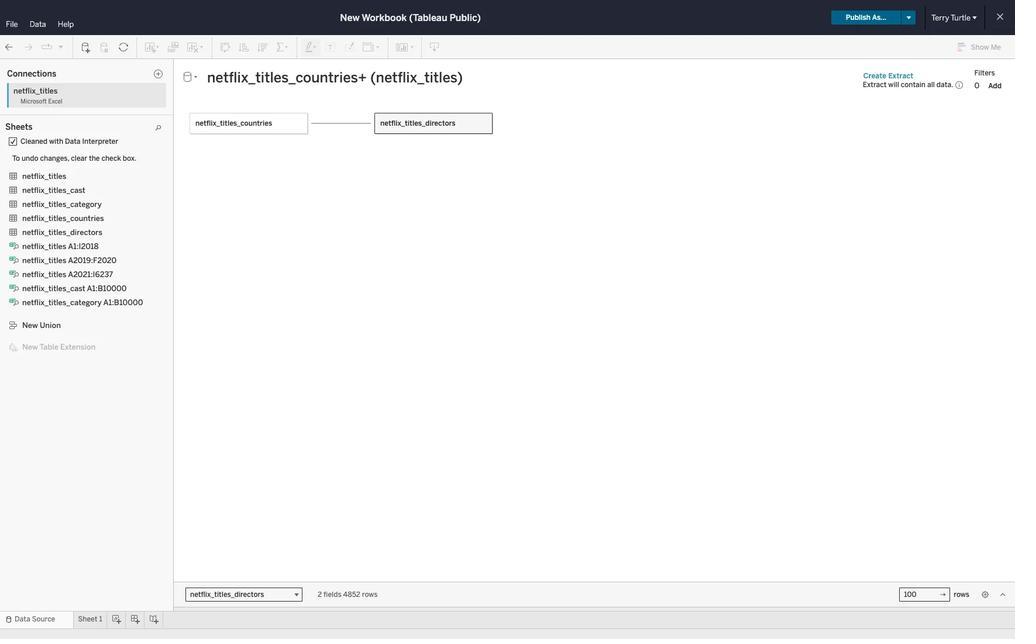 Task type: locate. For each thing, give the bounding box(es) containing it.
sheet down the rows
[[233, 104, 265, 121]]

netflix_titles_category
[[22, 200, 102, 209], [22, 298, 102, 307]]

extract down create
[[863, 81, 887, 89]]

a1:b10000
[[87, 284, 127, 293], [103, 298, 143, 307]]

data source
[[15, 616, 55, 624]]

netflix_titles down show id
[[22, 172, 66, 181]]

undo
[[22, 154, 38, 163]]

a1:b10000 for netflix_titles_category a1:b10000
[[103, 298, 143, 307]]

clear sheet image
[[186, 41, 205, 53]]

0 vertical spatial show
[[971, 43, 989, 51]]

file
[[6, 20, 18, 29]]

id down country
[[55, 161, 61, 169]]

measure for measure names
[[30, 248, 58, 256]]

sheet right source on the bottom left of the page
[[78, 616, 97, 624]]

netflix_titles_cast down longitude on the top of the page
[[22, 284, 85, 293]]

0 horizontal spatial sheet 1
[[78, 616, 102, 624]]

data.
[[937, 81, 954, 89]]

check
[[101, 154, 121, 163]]

netflix_titles inside netflix_titles microsoft excel
[[13, 87, 58, 95]]

workbook
[[362, 12, 407, 23]]

(netflix_titles)
[[96, 80, 143, 88]]

1 vertical spatial (generated)
[[64, 273, 103, 281]]

0 horizontal spatial rows
[[362, 591, 378, 599]]

new for new union
[[22, 321, 38, 330]]

measure up latitude
[[30, 248, 58, 256]]

1 horizontal spatial rows
[[954, 591, 970, 599]]

a1:b10000 for netflix_titles_cast a1:b10000
[[87, 284, 127, 293]]

None text field
[[202, 68, 853, 87], [900, 588, 951, 602], [202, 68, 853, 87], [900, 588, 951, 602]]

2 id from the top
[[55, 217, 61, 225]]

netflix_titles up microsoft at the top left of the page
[[13, 87, 58, 95]]

1 vertical spatial netflix_titles_cast
[[22, 284, 85, 293]]

help
[[58, 20, 74, 29]]

netflix_titles_cast up the director
[[22, 186, 85, 195]]

netflix_titles_countries up to undo changes, clear the check box.
[[30, 136, 107, 145]]

new up format workbook icon
[[340, 12, 360, 23]]

1 down columns
[[267, 104, 274, 121]]

1 vertical spatial show
[[35, 161, 53, 169]]

0 vertical spatial (count)
[[111, 174, 136, 183]]

data up redo icon
[[30, 20, 46, 29]]

0 vertical spatial measure
[[30, 248, 58, 256]]

netflix_titles a1:i2018
[[22, 242, 99, 251]]

4852
[[343, 591, 360, 599]]

latitude
[[30, 261, 57, 269]]

show left me
[[971, 43, 989, 51]]

2 netflix_titles_category from the top
[[22, 298, 102, 307]]

1 vertical spatial (count)
[[110, 230, 135, 238]]

2 netflix_titles_cast from the top
[[22, 284, 85, 293]]

excel
[[48, 98, 62, 105]]

sheet 1
[[233, 104, 274, 121], [78, 616, 102, 624]]

a2019:f2020
[[68, 256, 117, 265]]

1 measure from the top
[[30, 248, 58, 256]]

netflix_titles down measure names
[[22, 256, 66, 265]]

show me button
[[953, 38, 1012, 56]]

1 netflix_titles_cast from the top
[[22, 186, 85, 195]]

fields
[[324, 591, 342, 599]]

pages
[[135, 63, 154, 71]]

netflix_titles_directors
[[380, 119, 456, 128], [30, 192, 105, 200], [22, 228, 102, 237], [35, 230, 108, 238], [190, 591, 264, 599]]

replay animation image right redo icon
[[41, 41, 53, 53]]

0 horizontal spatial sheet
[[78, 616, 97, 624]]

changes,
[[40, 154, 69, 163]]

1
[[267, 104, 274, 121], [99, 616, 102, 624]]

0 vertical spatial (generated)
[[59, 261, 97, 269]]

netflix_titles for netflix_titles a2019:f2020
[[22, 256, 66, 265]]

0 vertical spatial 1
[[267, 104, 274, 121]]

netflix_titles_countries down the rows
[[195, 119, 272, 128]]

0 vertical spatial new
[[340, 12, 360, 23]]

netflix_titles_directors button
[[186, 588, 303, 602]]

show down country
[[35, 161, 53, 169]]

1 horizontal spatial 1
[[267, 104, 274, 121]]

data right with
[[65, 138, 81, 146]]

0 vertical spatial sheet
[[233, 104, 265, 121]]

as...
[[872, 13, 887, 22]]

id down the director
[[55, 217, 61, 225]]

sheet 1 down the rows
[[233, 104, 274, 121]]

netflix_titles_category for netflix_titles_category
[[22, 200, 102, 209]]

longitude
[[30, 273, 62, 281]]

format workbook image
[[344, 41, 355, 53]]

(generated) up the netflix_titles_cast a1:b10000
[[64, 273, 103, 281]]

0 vertical spatial sheet 1
[[233, 104, 274, 121]]

1 right source on the bottom left of the page
[[99, 616, 102, 624]]

netflix_titles for netflix_titles a1:i2018
[[22, 242, 66, 251]]

1 vertical spatial a1:b10000
[[103, 298, 143, 307]]

id for director
[[55, 217, 61, 225]]

netflix_titles_countries down to undo changes, clear the check box.
[[35, 174, 109, 183]]

new left table
[[22, 343, 38, 352]]

2 measure from the top
[[30, 286, 58, 294]]

source
[[32, 616, 55, 624]]

0 vertical spatial netflix_titles_cast
[[22, 186, 85, 195]]

replay animation image
[[41, 41, 53, 53], [57, 43, 64, 50]]

1 netflix_titles_category from the top
[[22, 200, 102, 209]]

netflix_titles_countries+
[[15, 80, 95, 88]]

1 vertical spatial measure
[[30, 286, 58, 294]]

sheet 1 right source on the bottom left of the page
[[78, 616, 102, 624]]

new left union
[[22, 321, 38, 330]]

table
[[40, 343, 58, 352]]

(tableau
[[409, 12, 447, 23]]

extension
[[60, 343, 95, 352]]

netflix_titles_category down measure values
[[22, 298, 102, 307]]

2 vertical spatial show
[[35, 217, 53, 225]]

(count) down box.
[[111, 174, 136, 183]]

me
[[991, 43, 1001, 51]]

netflix_titles
[[13, 87, 58, 95], [22, 172, 66, 181], [22, 242, 66, 251], [22, 256, 66, 265], [22, 270, 66, 279]]

netflix_titles_cast
[[22, 186, 85, 195], [22, 284, 85, 293]]

connections
[[7, 69, 56, 79]]

(count) down (netflix!titles!directors)
[[110, 230, 135, 238]]

1 vertical spatial extract
[[863, 81, 887, 89]]

a1:i2018
[[68, 242, 99, 251]]

0 vertical spatial netflix_titles_category
[[22, 200, 102, 209]]

filters
[[975, 69, 995, 77]]

sort descending image
[[257, 41, 269, 53]]

2 rows from the left
[[954, 591, 970, 599]]

show
[[971, 43, 989, 51], [35, 161, 53, 169], [35, 217, 53, 225]]

netflix_titles_directors inside popup button
[[190, 591, 264, 599]]

1 horizontal spatial sheet
[[233, 104, 265, 121]]

(generated)
[[59, 261, 97, 269], [64, 273, 103, 281]]

netflix_titles down latitude
[[22, 270, 66, 279]]

sheets
[[5, 122, 33, 132]]

(count) for netflix_titles_countries (count)
[[111, 174, 136, 183]]

netflix_titles_category up show id (netflix!titles!directors)
[[22, 200, 102, 209]]

sheet
[[233, 104, 265, 121], [78, 616, 97, 624]]

show id
[[35, 161, 61, 169]]

1 id from the top
[[55, 161, 61, 169]]

1 vertical spatial id
[[55, 217, 61, 225]]

tables
[[11, 122, 34, 131]]

show me
[[971, 43, 1001, 51]]

with
[[49, 138, 63, 146]]

terry
[[932, 13, 950, 22]]

1 horizontal spatial extract
[[889, 72, 914, 80]]

(count)
[[111, 174, 136, 183], [110, 230, 135, 238]]

netflix_titles_countries (count)
[[35, 174, 136, 183]]

0 vertical spatial a1:b10000
[[87, 284, 127, 293]]

0 horizontal spatial 1
[[99, 616, 102, 624]]

id
[[55, 161, 61, 169], [55, 217, 61, 225]]

new table extension
[[22, 343, 95, 352]]

new
[[340, 12, 360, 23], [22, 321, 38, 330], [22, 343, 38, 352]]

publish as... button
[[831, 11, 901, 25]]

replay animation image up analytics at the left top
[[57, 43, 64, 50]]

measure for measure values
[[30, 286, 58, 294]]

1 vertical spatial sheet
[[78, 616, 97, 624]]

1 vertical spatial netflix_titles_category
[[22, 298, 102, 307]]

rows
[[362, 591, 378, 599], [954, 591, 970, 599]]

columns
[[242, 63, 272, 71]]

netflix_titles up latitude
[[22, 242, 66, 251]]

extract
[[889, 72, 914, 80], [863, 81, 887, 89]]

duplicate image
[[167, 41, 179, 53]]

director
[[35, 204, 62, 212]]

contain
[[901, 81, 926, 89]]

2 vertical spatial new
[[22, 343, 38, 352]]

1 horizontal spatial replay animation image
[[57, 43, 64, 50]]

new for new table extension
[[22, 343, 38, 352]]

netflix_titles a2021:i6237
[[22, 270, 113, 279]]

(generated) up netflix_titles a2021:i6237
[[59, 261, 97, 269]]

show down the director
[[35, 217, 53, 225]]

extract up will
[[889, 72, 914, 80]]

data
[[30, 20, 46, 29], [7, 63, 24, 71], [65, 138, 81, 146], [15, 616, 30, 624]]

1 horizontal spatial sheet 1
[[233, 104, 274, 121]]

1 vertical spatial new
[[22, 321, 38, 330]]

data left source on the bottom left of the page
[[15, 616, 30, 624]]

create extract
[[864, 72, 914, 80]]

1 vertical spatial sheet 1
[[78, 616, 102, 624]]

0 vertical spatial id
[[55, 161, 61, 169]]

extract will contain all data.
[[863, 81, 954, 89]]

netflix_titles_countries+ (netflix_titles)
[[15, 80, 143, 88]]

turtle
[[951, 13, 971, 22]]

measure down longitude on the top of the page
[[30, 286, 58, 294]]

to undo changes, clear the check box.
[[12, 154, 137, 163]]



Task type: describe. For each thing, give the bounding box(es) containing it.
2 fields 4852 rows
[[318, 591, 378, 599]]

collapse image
[[107, 64, 114, 71]]

box.
[[123, 154, 137, 163]]

measure values
[[30, 286, 81, 294]]

names
[[60, 248, 82, 256]]

1 rows from the left
[[362, 591, 378, 599]]

show labels image
[[325, 41, 336, 53]]

(netflix!titles!directors)
[[63, 217, 144, 225]]

will
[[889, 81, 899, 89]]

new data source image
[[80, 41, 92, 53]]

netflix_titles_directors (count)
[[35, 230, 135, 238]]

longitude (generated)
[[30, 273, 103, 281]]

undo image
[[4, 41, 15, 53]]

analytics
[[54, 63, 87, 71]]

totals image
[[276, 41, 290, 53]]

interpreter
[[82, 138, 118, 146]]

new worksheet image
[[144, 41, 160, 53]]

netflix_titles for netflix_titles
[[22, 172, 66, 181]]

netflix_titles_category for netflix_titles_category a1:b10000
[[22, 298, 102, 307]]

rows
[[242, 83, 260, 91]]

all
[[928, 81, 935, 89]]

refresh data source image
[[118, 41, 129, 53]]

netflix_titles_countries down the director
[[22, 214, 104, 223]]

0
[[975, 81, 980, 90]]

2
[[318, 591, 322, 599]]

0 vertical spatial extract
[[889, 72, 914, 80]]

show/hide cards image
[[396, 41, 414, 53]]

netflix_titles for netflix_titles microsoft excel
[[13, 87, 58, 95]]

create extract link
[[863, 71, 914, 80]]

clear
[[71, 154, 87, 163]]

the
[[89, 154, 100, 163]]

netflix_titles_cast a1:b10000
[[22, 284, 127, 293]]

marks
[[135, 123, 155, 132]]

add button
[[983, 80, 1007, 92]]

show id (netflix!titles!directors)
[[35, 217, 144, 225]]

fit image
[[362, 41, 381, 53]]

download image
[[429, 41, 441, 53]]

terry turtle
[[932, 13, 971, 22]]

microsoft
[[20, 98, 47, 105]]

new for new workbook (tableau public)
[[340, 12, 360, 23]]

values
[[59, 286, 81, 294]]

tooltip
[[162, 205, 183, 212]]

new union
[[22, 321, 61, 330]]

netflix_titles_cast for netflix_titles_cast a1:b10000
[[22, 284, 85, 293]]

netflix_titles for netflix_titles a2021:i6237
[[22, 270, 66, 279]]

0 horizontal spatial extract
[[863, 81, 887, 89]]

netflix_titles_category a1:b10000
[[22, 298, 143, 307]]

country
[[35, 149, 62, 157]]

a2021:i6237
[[68, 270, 113, 279]]

size
[[166, 172, 179, 180]]

union
[[40, 321, 61, 330]]

highlight image
[[304, 41, 318, 53]]

netflix_titles a2019:f2020
[[22, 256, 117, 265]]

latitude (generated)
[[30, 261, 97, 269]]

measure names
[[30, 248, 82, 256]]

redo image
[[22, 41, 34, 53]]

show for netflix_titles_directors
[[35, 217, 53, 225]]

add
[[989, 82, 1002, 90]]

cleaned
[[20, 138, 47, 146]]

new workbook (tableau public)
[[340, 12, 481, 23]]

show inside button
[[971, 43, 989, 51]]

public)
[[450, 12, 481, 23]]

show for netflix_titles_countries
[[35, 161, 53, 169]]

data down undo image
[[7, 63, 24, 71]]

swap rows and columns image
[[219, 41, 231, 53]]

netflix_titles microsoft excel
[[13, 87, 62, 105]]

0 horizontal spatial replay animation image
[[41, 41, 53, 53]]

publish
[[846, 13, 871, 22]]

sort ascending image
[[238, 41, 250, 53]]

(generated) for latitude (generated)
[[59, 261, 97, 269]]

netflix_titles_cast for netflix_titles_cast
[[22, 186, 85, 195]]

cleaned with data interpreter
[[20, 138, 118, 146]]

(count) for netflix_titles_directors (count)
[[110, 230, 135, 238]]

(generated) for longitude (generated)
[[64, 273, 103, 281]]

1 vertical spatial 1
[[99, 616, 102, 624]]

Search text field
[[4, 101, 80, 115]]

id for country
[[55, 161, 61, 169]]

pause auto updates image
[[99, 41, 111, 53]]

to
[[12, 154, 20, 163]]

publish as...
[[846, 13, 887, 22]]

create
[[864, 72, 887, 80]]



Task type: vqa. For each thing, say whether or not it's contained in the screenshot.
Names
yes



